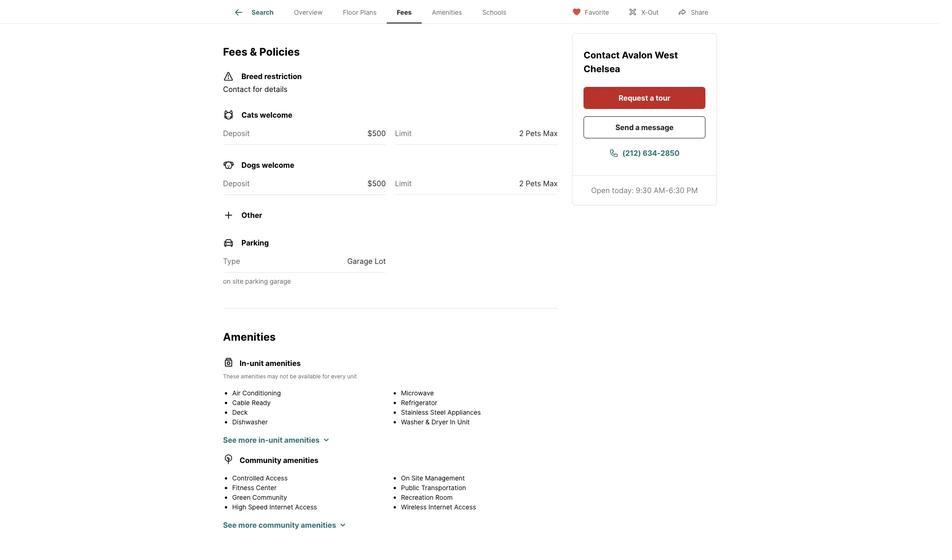 Task type: describe. For each thing, give the bounding box(es) containing it.
floor plans
[[343, 8, 377, 16]]

community inside controlled access fitness center green community high speed internet access on site maintenance
[[252, 493, 287, 501]]

dishwasher
[[232, 418, 268, 426]]

share
[[691, 8, 708, 16]]

these amenities may not be available for every unit
[[223, 373, 357, 380]]

microwave
[[401, 389, 434, 397]]

am-
[[654, 186, 669, 195]]

contact for contact
[[584, 50, 622, 61]]

2 for cats welcome
[[519, 129, 524, 138]]

not
[[280, 373, 288, 380]]

breed restriction
[[241, 72, 302, 81]]

policies
[[259, 46, 300, 58]]

in
[[450, 418, 455, 426]]

x-
[[641, 8, 648, 16]]

microwave refrigerator stainless steel appliances washer & dryer in unit
[[401, 389, 481, 426]]

other
[[241, 211, 262, 220]]

max for cats welcome
[[543, 129, 558, 138]]

a for send
[[635, 123, 640, 132]]

more for in-
[[238, 435, 257, 444]]

see for see more community amenities
[[223, 520, 237, 530]]

avalon
[[622, 50, 653, 61]]

conditioning
[[242, 389, 281, 397]]

amenities down see more in-unit amenities dropdown button
[[283, 455, 318, 465]]

garage lot
[[347, 256, 386, 266]]

0 horizontal spatial unit
[[250, 358, 264, 368]]

management
[[425, 474, 465, 482]]

send a message button
[[584, 116, 705, 138]]

center
[[256, 484, 277, 491]]

0 vertical spatial community
[[240, 455, 281, 465]]

in-unit amenities
[[240, 358, 301, 368]]

unit inside see more in-unit amenities dropdown button
[[269, 435, 283, 444]]

dryer
[[431, 418, 448, 426]]

public
[[401, 484, 419, 491]]

deposit for cats welcome
[[223, 129, 250, 138]]

search link
[[233, 7, 274, 18]]

in-
[[258, 435, 269, 444]]

avalon west chelsea
[[584, 50, 678, 74]]

send
[[615, 123, 634, 132]]

favorite button
[[564, 2, 617, 21]]

dogs welcome
[[241, 160, 294, 170]]

1 vertical spatial unit
[[347, 373, 357, 380]]

request a tour
[[619, 93, 670, 103]]

open today: 9:30 am-6:30 pm
[[591, 186, 698, 195]]

send a message
[[615, 123, 674, 132]]

1 vertical spatial for
[[322, 373, 330, 380]]

fees for fees & policies
[[223, 46, 247, 58]]

& inside microwave refrigerator stainless steel appliances washer & dryer in unit
[[426, 418, 430, 426]]

room
[[435, 493, 453, 501]]

0 horizontal spatial for
[[253, 84, 262, 94]]

2 pets max for cats welcome
[[519, 129, 558, 138]]

site inside "on site management public transportation recreation room wireless internet access"
[[411, 474, 423, 482]]

maintenance
[[256, 513, 295, 520]]

schools tab
[[472, 1, 516, 23]]

internet for recreation
[[428, 503, 452, 511]]

air
[[232, 389, 241, 397]]

refrigerator
[[401, 398, 437, 406]]

west
[[655, 50, 678, 61]]

on site parking garage
[[223, 277, 291, 285]]

(212) 634-2850
[[622, 149, 680, 158]]

access for center
[[295, 503, 317, 511]]

internet for community
[[269, 503, 293, 511]]

on inside "on site management public transportation recreation room wireless internet access"
[[401, 474, 410, 482]]

fees for fees
[[397, 8, 412, 16]]

plans
[[360, 8, 377, 16]]

amenities down in-
[[241, 373, 266, 380]]

overview
[[294, 8, 323, 16]]

ready
[[252, 398, 271, 406]]

community
[[258, 520, 299, 530]]

fees tab
[[387, 1, 422, 23]]

stainless
[[401, 408, 428, 416]]

search
[[252, 8, 274, 16]]

limit for cats welcome
[[395, 129, 412, 138]]

tab list containing search
[[223, 0, 524, 23]]

these
[[223, 373, 239, 380]]

washer
[[401, 418, 424, 426]]

disposal
[[260, 427, 286, 435]]

x-out button
[[621, 2, 666, 21]]

transportation
[[421, 484, 466, 491]]

out
[[648, 8, 659, 16]]

steel
[[430, 408, 446, 416]]

community amenities
[[240, 455, 318, 465]]

amenities inside tab
[[432, 8, 462, 16]]

$500 for dogs welcome
[[367, 179, 386, 188]]

high
[[232, 503, 246, 511]]

see more community amenities
[[223, 520, 336, 530]]

on site management public transportation recreation room wireless internet access
[[401, 474, 476, 511]]

see for see more in-unit amenities
[[223, 435, 237, 444]]

overview tab
[[284, 1, 333, 23]]

today:
[[612, 186, 634, 195]]

deck
[[232, 408, 248, 416]]

request a tour button
[[584, 87, 705, 109]]

in-
[[240, 358, 250, 368]]

parking
[[245, 277, 268, 285]]



Task type: vqa. For each thing, say whether or not it's contained in the screenshot.
message
yes



Task type: locate. For each thing, give the bounding box(es) containing it.
1 vertical spatial limit
[[395, 179, 412, 188]]

fees inside tab
[[397, 8, 412, 16]]

a for request
[[650, 93, 654, 103]]

0 vertical spatial on
[[401, 474, 410, 482]]

amenities right fees tab at left
[[432, 8, 462, 16]]

for left every
[[322, 373, 330, 380]]

see down dishwasher
[[223, 435, 237, 444]]

0 horizontal spatial internet
[[269, 503, 293, 511]]

1 horizontal spatial access
[[295, 503, 317, 511]]

deposit down dogs
[[223, 179, 250, 188]]

a
[[650, 93, 654, 103], [635, 123, 640, 132]]

2850
[[660, 149, 680, 158]]

unit up the conditioning at left bottom
[[250, 358, 264, 368]]

1 $500 from the top
[[367, 129, 386, 138]]

1 vertical spatial max
[[543, 179, 558, 188]]

on down high
[[232, 513, 241, 520]]

contact for details
[[223, 84, 287, 94]]

1 horizontal spatial &
[[426, 418, 430, 426]]

controlled
[[232, 474, 264, 482]]

access down transportation
[[454, 503, 476, 511]]

(212) 634-2850 link
[[584, 142, 705, 164]]

1 horizontal spatial contact
[[584, 50, 622, 61]]

access for public
[[454, 503, 476, 511]]

9:30
[[636, 186, 652, 195]]

2 pets max
[[519, 129, 558, 138], [519, 179, 558, 188]]

contact for contact for details
[[223, 84, 251, 94]]

dogs
[[241, 160, 260, 170]]

pets for cats welcome
[[526, 129, 541, 138]]

0 vertical spatial amenities
[[432, 8, 462, 16]]

1 vertical spatial see
[[223, 520, 237, 530]]

see inside dropdown button
[[223, 435, 237, 444]]

0 vertical spatial limit
[[395, 129, 412, 138]]

0 vertical spatial max
[[543, 129, 558, 138]]

0 vertical spatial see
[[223, 435, 237, 444]]

garage
[[270, 277, 291, 285]]

0 vertical spatial site
[[411, 474, 423, 482]]

1 vertical spatial community
[[252, 493, 287, 501]]

1 vertical spatial pets
[[526, 179, 541, 188]]

welcome for dogs welcome
[[262, 160, 294, 170]]

1 vertical spatial more
[[238, 520, 257, 530]]

& left dryer
[[426, 418, 430, 426]]

1 vertical spatial amenities
[[223, 331, 276, 343]]

welcome right dogs
[[262, 160, 294, 170]]

1 deposit from the top
[[223, 129, 250, 138]]

1 horizontal spatial site
[[411, 474, 423, 482]]

0 vertical spatial fees
[[397, 8, 412, 16]]

internet down room
[[428, 503, 452, 511]]

unit
[[250, 358, 264, 368], [347, 373, 357, 380], [269, 435, 283, 444]]

0 vertical spatial pets
[[526, 129, 541, 138]]

green
[[232, 493, 251, 501]]

site inside controlled access fitness center green community high speed internet access on site maintenance
[[243, 513, 254, 520]]

fitness
[[232, 484, 254, 491]]

schools
[[482, 8, 506, 16]]

access up the center
[[266, 474, 288, 482]]

0 horizontal spatial site
[[243, 513, 254, 520]]

0 horizontal spatial fees
[[223, 46, 247, 58]]

2 deposit from the top
[[223, 179, 250, 188]]

more inside dropdown button
[[238, 435, 257, 444]]

chelsea
[[584, 63, 620, 74]]

2 more from the top
[[238, 520, 257, 530]]

2 2 from the top
[[519, 179, 524, 188]]

breed
[[241, 72, 263, 81]]

0 vertical spatial deposit
[[223, 129, 250, 138]]

1 see from the top
[[223, 435, 237, 444]]

1 2 pets max from the top
[[519, 129, 558, 138]]

pm
[[687, 186, 698, 195]]

more left in- on the bottom
[[238, 435, 257, 444]]

see
[[223, 435, 237, 444], [223, 520, 237, 530]]

request
[[619, 93, 648, 103]]

amenities up in-
[[223, 331, 276, 343]]

tour
[[656, 93, 670, 103]]

speed
[[248, 503, 268, 511]]

2 see from the top
[[223, 520, 237, 530]]

0 vertical spatial contact
[[584, 50, 622, 61]]

1 vertical spatial welcome
[[262, 160, 294, 170]]

1 vertical spatial &
[[426, 418, 430, 426]]

2 vertical spatial unit
[[269, 435, 283, 444]]

appliances
[[447, 408, 481, 416]]

community
[[240, 455, 281, 465], [252, 493, 287, 501]]

message
[[641, 123, 674, 132]]

max
[[543, 129, 558, 138], [543, 179, 558, 188]]

lot
[[375, 256, 386, 266]]

1 limit from the top
[[395, 129, 412, 138]]

0 horizontal spatial a
[[635, 123, 640, 132]]

0 horizontal spatial access
[[266, 474, 288, 482]]

contact up chelsea
[[584, 50, 622, 61]]

amenities tab
[[422, 1, 472, 23]]

0 horizontal spatial amenities
[[223, 331, 276, 343]]

0 vertical spatial 2
[[519, 129, 524, 138]]

welcome
[[260, 110, 292, 119], [262, 160, 294, 170]]

share button
[[670, 2, 716, 21]]

amenities inside dropdown button
[[284, 435, 320, 444]]

1 vertical spatial on
[[232, 513, 241, 520]]

community down the center
[[252, 493, 287, 501]]

internet inside controlled access fitness center green community high speed internet access on site maintenance
[[269, 503, 293, 511]]

type
[[223, 256, 240, 266]]

0 vertical spatial for
[[253, 84, 262, 94]]

2 internet from the left
[[428, 503, 452, 511]]

1 vertical spatial deposit
[[223, 179, 250, 188]]

0 vertical spatial welcome
[[260, 110, 292, 119]]

1 max from the top
[[543, 129, 558, 138]]

amenities
[[265, 358, 301, 368], [241, 373, 266, 380], [284, 435, 320, 444], [283, 455, 318, 465], [301, 520, 336, 530]]

floor
[[343, 8, 358, 16]]

favorite
[[585, 8, 609, 16]]

amenities up not at the bottom left of the page
[[265, 358, 301, 368]]

$500 for cats welcome
[[367, 129, 386, 138]]

1 horizontal spatial on
[[401, 474, 410, 482]]

floor plans tab
[[333, 1, 387, 23]]

pets for dogs welcome
[[526, 179, 541, 188]]

0 vertical spatial &
[[250, 46, 257, 58]]

1 horizontal spatial for
[[322, 373, 330, 380]]

6:30
[[669, 186, 685, 195]]

x-out
[[641, 8, 659, 16]]

tab list
[[223, 0, 524, 23]]

2 pets from the top
[[526, 179, 541, 188]]

1 vertical spatial site
[[243, 513, 254, 520]]

deposit down the cats
[[223, 129, 250, 138]]

on inside controlled access fitness center green community high speed internet access on site maintenance
[[232, 513, 241, 520]]

unit up community amenities
[[269, 435, 283, 444]]

amenities right community
[[301, 520, 336, 530]]

cats welcome
[[241, 110, 292, 119]]

2 pets max for dogs welcome
[[519, 179, 558, 188]]

contact
[[584, 50, 622, 61], [223, 84, 251, 94]]

a right send
[[635, 123, 640, 132]]

on up public
[[401, 474, 410, 482]]

limit for dogs welcome
[[395, 179, 412, 188]]

for down breed
[[253, 84, 262, 94]]

amenities inside 'dropdown button'
[[301, 520, 336, 530]]

2 for dogs welcome
[[519, 179, 524, 188]]

restriction
[[264, 72, 302, 81]]

unit
[[457, 418, 470, 426]]

more inside 'dropdown button'
[[238, 520, 257, 530]]

internet up maintenance
[[269, 503, 293, 511]]

0 horizontal spatial &
[[250, 46, 257, 58]]

more down high
[[238, 520, 257, 530]]

&
[[250, 46, 257, 58], [426, 418, 430, 426]]

cable
[[232, 398, 250, 406]]

max for dogs welcome
[[543, 179, 558, 188]]

unit right every
[[347, 373, 357, 380]]

0 vertical spatial a
[[650, 93, 654, 103]]

2 max from the top
[[543, 179, 558, 188]]

1 horizontal spatial unit
[[269, 435, 283, 444]]

1 vertical spatial $500
[[367, 179, 386, 188]]

2 horizontal spatial access
[[454, 503, 476, 511]]

1 horizontal spatial amenities
[[432, 8, 462, 16]]

1 vertical spatial a
[[635, 123, 640, 132]]

see more in-unit amenities button
[[223, 434, 329, 445]]

deposit
[[223, 129, 250, 138], [223, 179, 250, 188]]

see more community amenities button
[[223, 519, 345, 530]]

2 horizontal spatial unit
[[347, 373, 357, 380]]

0 horizontal spatial contact
[[223, 84, 251, 94]]

for
[[253, 84, 262, 94], [322, 373, 330, 380]]

details
[[264, 84, 287, 94]]

0 vertical spatial unit
[[250, 358, 264, 368]]

every
[[331, 373, 346, 380]]

2 2 pets max from the top
[[519, 179, 558, 188]]

2 limit from the top
[[395, 179, 412, 188]]

fees up breed
[[223, 46, 247, 58]]

be
[[290, 373, 296, 380]]

1 horizontal spatial internet
[[428, 503, 452, 511]]

deposit for dogs welcome
[[223, 179, 250, 188]]

see inside 'dropdown button'
[[223, 520, 237, 530]]

see more in-unit amenities
[[223, 435, 320, 444]]

internet inside "on site management public transportation recreation room wireless internet access"
[[428, 503, 452, 511]]

634-
[[643, 149, 660, 158]]

site up public
[[411, 474, 423, 482]]

0 horizontal spatial on
[[232, 513, 241, 520]]

1 vertical spatial 2
[[519, 179, 524, 188]]

controlled access fitness center green community high speed internet access on site maintenance
[[232, 474, 317, 520]]

1 horizontal spatial a
[[650, 93, 654, 103]]

recreation
[[401, 493, 434, 501]]

fees right plans
[[397, 8, 412, 16]]

open
[[591, 186, 610, 195]]

amenities up community amenities
[[284, 435, 320, 444]]

site
[[232, 277, 243, 285]]

1 horizontal spatial fees
[[397, 8, 412, 16]]

1 vertical spatial fees
[[223, 46, 247, 58]]

$500
[[367, 129, 386, 138], [367, 179, 386, 188]]

more for community
[[238, 520, 257, 530]]

1 2 from the top
[[519, 129, 524, 138]]

site
[[411, 474, 423, 482], [243, 513, 254, 520]]

contact down breed
[[223, 84, 251, 94]]

1 vertical spatial contact
[[223, 84, 251, 94]]

site down speed
[[243, 513, 254, 520]]

welcome down details at the left top of the page
[[260, 110, 292, 119]]

amenities
[[432, 8, 462, 16], [223, 331, 276, 343]]

air conditioning cable ready deck dishwasher garbage disposal
[[232, 389, 286, 435]]

fees
[[397, 8, 412, 16], [223, 46, 247, 58]]

0 vertical spatial more
[[238, 435, 257, 444]]

access inside "on site management public transportation recreation room wireless internet access"
[[454, 503, 476, 511]]

community down in- on the bottom
[[240, 455, 281, 465]]

garage
[[347, 256, 373, 266]]

internet
[[269, 503, 293, 511], [428, 503, 452, 511]]

2
[[519, 129, 524, 138], [519, 179, 524, 188]]

1 pets from the top
[[526, 129, 541, 138]]

access up see more community amenities 'dropdown button'
[[295, 503, 317, 511]]

a left tour at right
[[650, 93, 654, 103]]

fees & policies
[[223, 46, 300, 58]]

see down high
[[223, 520, 237, 530]]

welcome for cats welcome
[[260, 110, 292, 119]]

1 internet from the left
[[269, 503, 293, 511]]

(212) 634-2850 button
[[584, 142, 705, 164]]

cats
[[241, 110, 258, 119]]

1 vertical spatial 2 pets max
[[519, 179, 558, 188]]

0 vertical spatial 2 pets max
[[519, 129, 558, 138]]

& up breed
[[250, 46, 257, 58]]

1 more from the top
[[238, 435, 257, 444]]

0 vertical spatial $500
[[367, 129, 386, 138]]

2 $500 from the top
[[367, 179, 386, 188]]

parking
[[241, 238, 269, 247]]

available
[[298, 373, 321, 380]]

may
[[267, 373, 278, 380]]



